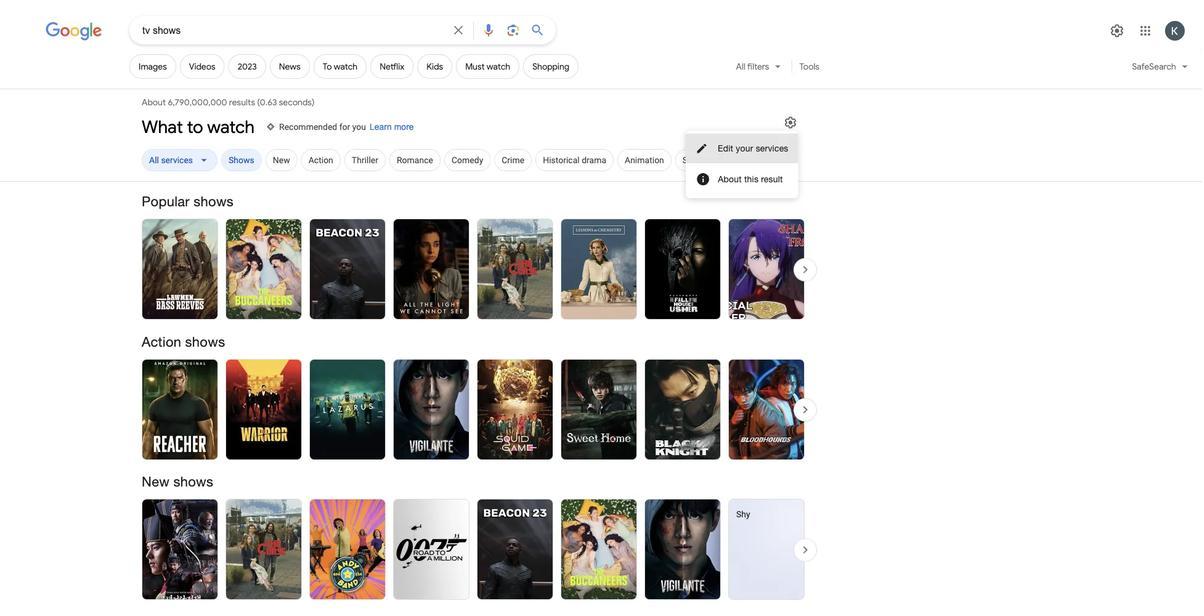 Task type: describe. For each thing, give the bounding box(es) containing it.
sci-fi
[[683, 155, 702, 165]]

search by image image
[[506, 23, 521, 38]]

edit
[[718, 143, 733, 153]]

popular
[[142, 194, 190, 209]]

services inside button
[[756, 143, 789, 153]]

news
[[279, 61, 301, 72]]

seconds)
[[279, 97, 315, 108]]

about this result button
[[696, 163, 789, 195]]

shows for popular shows
[[194, 194, 234, 209]]

shy
[[736, 510, 750, 520]]

new shows heading
[[142, 473, 805, 491]]

new for new
[[273, 155, 290, 165]]

action for action shows
[[142, 334, 181, 349]]

romance button
[[389, 149, 441, 173]]

add kids element
[[427, 61, 443, 72]]

for
[[339, 122, 350, 132]]

sci-
[[683, 155, 697, 165]]

watch for must watch
[[487, 61, 510, 72]]

menu containing edit your services
[[686, 131, 798, 198]]

what
[[142, 116, 183, 138]]

(0.63
[[257, 97, 277, 108]]

watch for to watch
[[334, 61, 358, 72]]

action shows heading
[[142, 333, 805, 350]]

recommended
[[279, 122, 337, 132]]

your
[[736, 143, 753, 153]]

historical drama button
[[536, 149, 614, 173]]

netflix link
[[371, 54, 414, 79]]

this
[[744, 174, 759, 184]]

thriller button
[[344, 149, 386, 173]]

animation button
[[618, 149, 672, 173]]

videos
[[189, 61, 216, 72]]

drama
[[582, 155, 606, 165]]

add 2023 element
[[238, 61, 257, 72]]

what to watch heading
[[142, 116, 255, 138]]

kids
[[427, 61, 443, 72]]

edit your services
[[718, 143, 789, 153]]

popular shows
[[142, 194, 234, 209]]

animation
[[625, 155, 664, 165]]

recommended for you learn more
[[279, 122, 414, 132]]

add to watch element
[[323, 61, 358, 72]]

results
[[229, 97, 255, 108]]

historical drama
[[543, 155, 606, 165]]

popular shows heading
[[142, 193, 805, 210]]

6,790,000,000
[[168, 97, 227, 108]]

add netflix element
[[380, 61, 404, 72]]

images link
[[129, 54, 176, 79]]

about for about this result
[[718, 174, 742, 184]]

must
[[465, 61, 485, 72]]

free button
[[713, 149, 744, 173]]

to watch link
[[314, 54, 367, 79]]

romance
[[397, 155, 433, 165]]

all services button
[[142, 149, 218, 173]]

all for all services
[[149, 155, 159, 165]]

sci-fi button
[[675, 149, 709, 173]]

services inside popup button
[[161, 155, 193, 165]]

news link
[[270, 54, 310, 79]]

learn more link
[[370, 121, 414, 133]]

filters
[[747, 61, 769, 72]]

learn
[[370, 122, 392, 132]]

about for about 6,790,000,000 results (0.63 seconds)
[[142, 97, 166, 108]]

watch inside "heading"
[[207, 116, 255, 138]]

what to watch
[[142, 116, 255, 138]]



Task type: locate. For each thing, give the bounding box(es) containing it.
new shows
[[142, 474, 213, 490]]

about inside button
[[718, 174, 742, 184]]

about 6,790,000,000 results (0.63 seconds)
[[142, 97, 317, 108]]

new for new shows
[[142, 474, 170, 490]]

all filters
[[736, 61, 769, 72]]

images
[[139, 61, 167, 72]]

tools
[[800, 61, 820, 72]]

1 vertical spatial new
[[142, 474, 170, 490]]

all for all filters
[[736, 61, 746, 72]]

shows inside 'heading'
[[185, 334, 225, 349]]

0 vertical spatial services
[[756, 143, 789, 153]]

1 horizontal spatial new
[[273, 155, 290, 165]]

0 vertical spatial new
[[273, 155, 290, 165]]

watch down "about 6,790,000,000 results (0.63 seconds)"
[[207, 116, 255, 138]]

action inside button
[[309, 155, 333, 165]]

1 vertical spatial action
[[142, 334, 181, 349]]

shows button
[[221, 149, 262, 173]]

0 vertical spatial all
[[736, 61, 746, 72]]

edit your services button
[[696, 134, 789, 163]]

new
[[273, 155, 290, 165], [142, 474, 170, 490]]

all filters button
[[729, 54, 790, 84]]

1 vertical spatial services
[[161, 155, 193, 165]]

action button
[[301, 149, 341, 173]]

comedy button
[[444, 149, 491, 173]]

0 horizontal spatial services
[[161, 155, 193, 165]]

to
[[323, 61, 332, 72]]

action inside 'heading'
[[142, 334, 181, 349]]

google image
[[46, 22, 102, 41]]

watch right must
[[487, 61, 510, 72]]

more
[[394, 122, 414, 132]]

0 horizontal spatial all
[[149, 155, 159, 165]]

crime button
[[494, 149, 532, 173]]

about this result
[[718, 174, 783, 184]]

free
[[720, 155, 737, 165]]

action for action
[[309, 155, 333, 165]]

2023
[[238, 61, 257, 72]]

shows
[[194, 194, 234, 209], [185, 334, 225, 349], [173, 474, 213, 490]]

2023 link
[[228, 54, 266, 79]]

all down what
[[149, 155, 159, 165]]

action
[[309, 155, 333, 165], [142, 334, 181, 349]]

1 horizontal spatial action
[[309, 155, 333, 165]]

new button
[[265, 149, 297, 173]]

thriller
[[352, 155, 378, 165]]

crime
[[502, 155, 525, 165]]

new inside new shows heading
[[142, 474, 170, 490]]

0 horizontal spatial about
[[142, 97, 166, 108]]

shows for action shows
[[185, 334, 225, 349]]

0 vertical spatial action
[[309, 155, 333, 165]]

0 horizontal spatial new
[[142, 474, 170, 490]]

shows
[[229, 155, 254, 165]]

about
[[142, 97, 166, 108], [718, 174, 742, 184]]

tools button
[[794, 54, 825, 79]]

watch right to
[[334, 61, 358, 72]]

all inside popup button
[[149, 155, 159, 165]]

all inside dropdown button
[[736, 61, 746, 72]]

services right your
[[756, 143, 789, 153]]

kids link
[[417, 54, 452, 79]]

shopping
[[533, 61, 569, 72]]

Search search field
[[142, 23, 444, 39]]

search by voice image
[[481, 23, 496, 38]]

1 horizontal spatial about
[[718, 174, 742, 184]]

0 horizontal spatial action
[[142, 334, 181, 349]]

about up what
[[142, 97, 166, 108]]

result
[[761, 174, 783, 184]]

1 horizontal spatial watch
[[334, 61, 358, 72]]

menu
[[686, 131, 798, 198]]

safesearch
[[1132, 61, 1176, 72]]

fi
[[697, 155, 702, 165]]

0 horizontal spatial watch
[[207, 116, 255, 138]]

must watch
[[465, 61, 510, 72]]

all
[[736, 61, 746, 72], [149, 155, 159, 165]]

2 horizontal spatial watch
[[487, 61, 510, 72]]

all left the filters at the right top
[[736, 61, 746, 72]]

shopping link
[[523, 54, 579, 79]]

new inside button
[[273, 155, 290, 165]]

1 vertical spatial all
[[149, 155, 159, 165]]

to
[[187, 116, 203, 138]]

all services
[[149, 155, 193, 165]]

None search field
[[0, 15, 556, 44]]

watch
[[334, 61, 358, 72], [487, 61, 510, 72], [207, 116, 255, 138]]

safesearch button
[[1125, 54, 1196, 84]]

0 vertical spatial shows
[[194, 194, 234, 209]]

add must watch element
[[465, 61, 510, 72]]

1 horizontal spatial all
[[736, 61, 746, 72]]

comedy
[[452, 155, 483, 165]]

0 vertical spatial about
[[142, 97, 166, 108]]

shows for new shows
[[173, 474, 213, 490]]

netflix
[[380, 61, 404, 72]]

about down free button
[[718, 174, 742, 184]]

videos link
[[180, 54, 225, 79]]

action shows
[[142, 334, 225, 349]]

historical
[[543, 155, 580, 165]]

to watch
[[323, 61, 358, 72]]

services
[[756, 143, 789, 153], [161, 155, 193, 165]]

1 vertical spatial shows
[[185, 334, 225, 349]]

2 vertical spatial shows
[[173, 474, 213, 490]]

services down what
[[161, 155, 193, 165]]

you
[[352, 122, 366, 132]]

1 horizontal spatial services
[[756, 143, 789, 153]]

1 vertical spatial about
[[718, 174, 742, 184]]

must watch link
[[456, 54, 520, 79]]



Task type: vqa. For each thing, say whether or not it's contained in the screenshot.
the watch in Must watch link
yes



